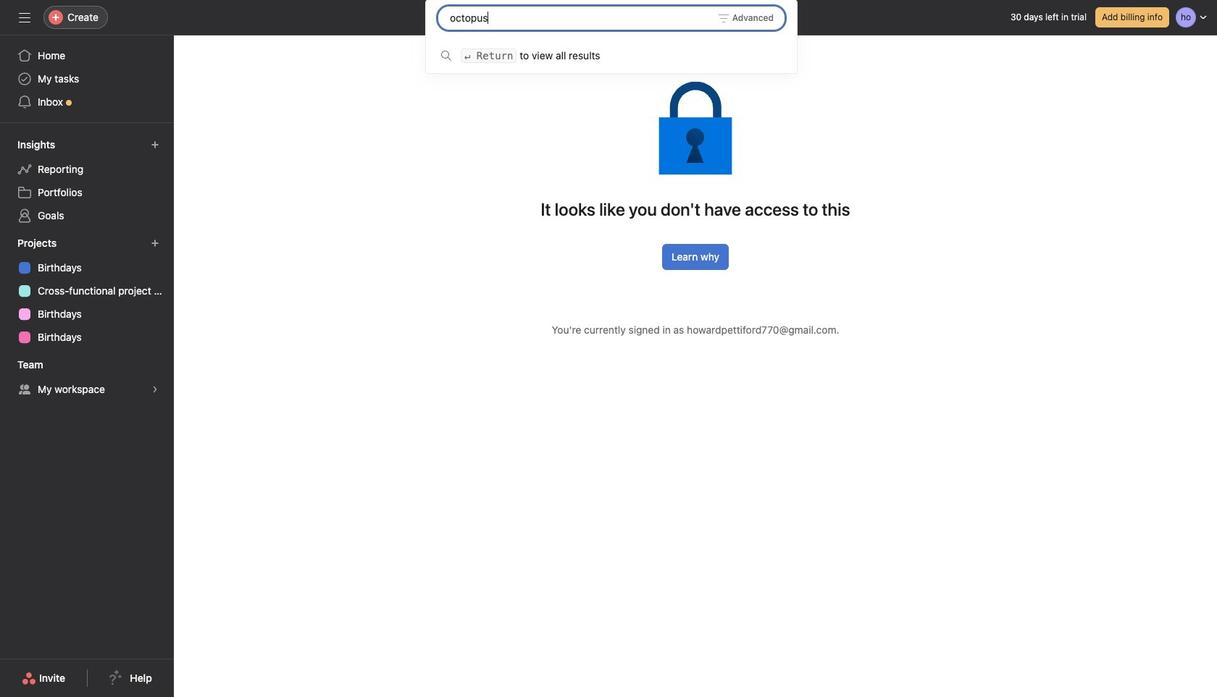 Task type: vqa. For each thing, say whether or not it's contained in the screenshot.
Projects Element in the left of the page
yes



Task type: describe. For each thing, give the bounding box(es) containing it.
new project or portfolio image
[[151, 239, 159, 248]]

new insights image
[[151, 141, 159, 149]]

projects element
[[0, 230, 174, 352]]



Task type: locate. For each thing, give the bounding box(es) containing it.
list box
[[438, 6, 785, 29]]

insights element
[[0, 132, 174, 230]]

teams element
[[0, 352, 174, 404]]

hide sidebar image
[[19, 12, 30, 23]]

global element
[[0, 35, 174, 122]]

see details, my workspace image
[[151, 385, 159, 394]]

Search field
[[450, 7, 773, 30]]



